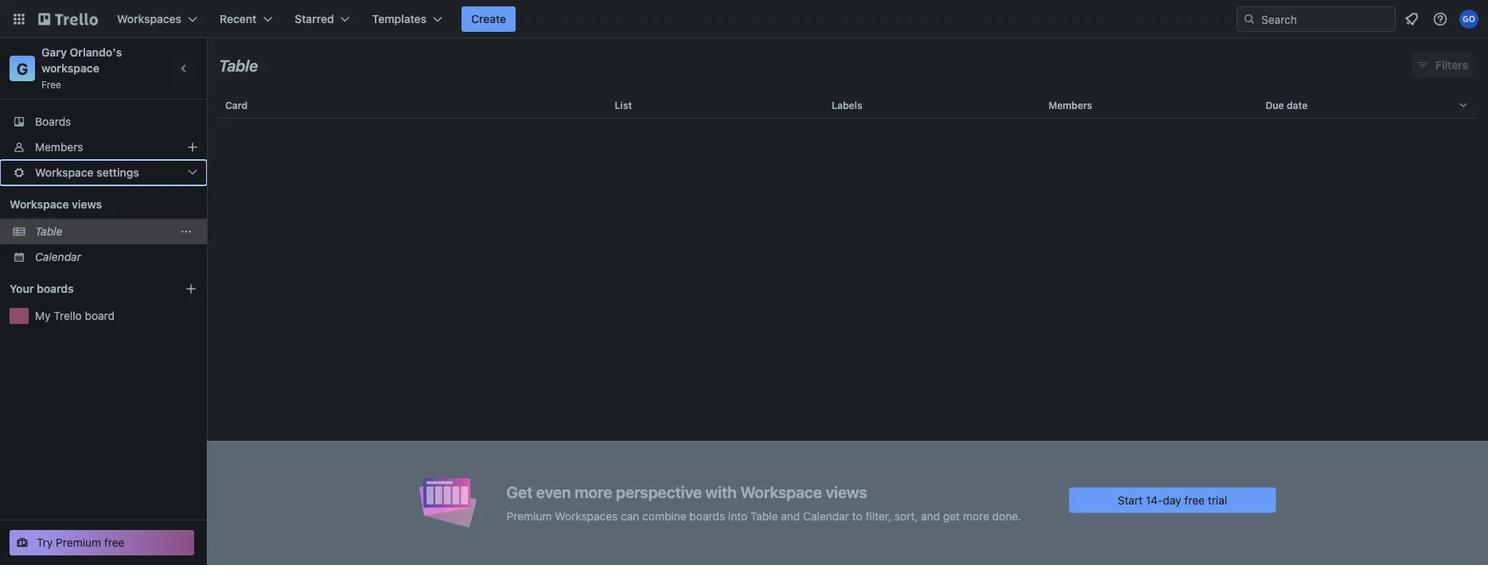 Task type: describe. For each thing, give the bounding box(es) containing it.
1 vertical spatial more
[[963, 510, 990, 523]]

even
[[537, 483, 571, 502]]

0 horizontal spatial calendar
[[35, 250, 81, 264]]

search image
[[1244, 13, 1256, 25]]

free
[[41, 79, 61, 90]]

free inside try premium free button
[[104, 536, 125, 549]]

back to home image
[[38, 6, 98, 32]]

workspace for workspace settings
[[35, 166, 94, 179]]

gary orlando's workspace free
[[41, 46, 125, 90]]

templates
[[372, 12, 427, 25]]

trial
[[1208, 494, 1228, 507]]

starred
[[295, 12, 334, 25]]

1 vertical spatial members
[[35, 141, 83, 154]]

1 and from the left
[[781, 510, 800, 523]]

table inside get even more perspective with workspace views premium workspaces can combine boards into table and calendar to filter, sort, and get more done.
[[751, 510, 778, 523]]

g
[[16, 59, 28, 78]]

your
[[10, 282, 34, 295]]

boards inside get even more perspective with workspace views premium workspaces can combine boards into table and calendar to filter, sort, and get more done.
[[690, 510, 725, 523]]

0 horizontal spatial more
[[575, 483, 613, 502]]

workspace
[[41, 62, 100, 75]]

members button
[[1043, 86, 1260, 124]]

filters button
[[1413, 53, 1474, 78]]

due
[[1266, 100, 1285, 111]]

members link
[[0, 135, 207, 160]]

get
[[944, 510, 960, 523]]

start
[[1118, 494, 1143, 507]]

gary orlando (garyorlando) image
[[1460, 10, 1479, 29]]

card
[[225, 100, 248, 111]]

workspaces inside popup button
[[117, 12, 182, 25]]

due date button
[[1260, 86, 1477, 124]]

start 14-day free trial link
[[1070, 488, 1277, 513]]

recent button
[[210, 6, 282, 32]]

labels button
[[826, 86, 1043, 124]]

create button
[[462, 6, 516, 32]]

14-
[[1146, 494, 1164, 507]]

day
[[1164, 494, 1182, 507]]

to
[[853, 510, 863, 523]]

calendar link
[[35, 249, 197, 265]]

due date
[[1266, 100, 1308, 111]]

switch to… image
[[11, 11, 27, 27]]

settings
[[97, 166, 139, 179]]

my
[[35, 309, 51, 322]]

free inside 'start 14-day free trial' link
[[1185, 494, 1205, 507]]

workspace for workspace views
[[10, 198, 69, 211]]

members inside button
[[1049, 100, 1093, 111]]

0 notifications image
[[1403, 10, 1422, 29]]

templates button
[[363, 6, 452, 32]]

2 and from the left
[[921, 510, 941, 523]]

boards
[[35, 115, 71, 128]]

workspaces button
[[107, 6, 207, 32]]

perspective
[[616, 483, 702, 502]]

combine
[[643, 510, 687, 523]]

try premium free button
[[10, 530, 194, 556]]

done.
[[993, 510, 1022, 523]]

your boards with 1 items element
[[10, 279, 161, 299]]

premium inside button
[[56, 536, 101, 549]]

list button
[[609, 86, 826, 124]]

calendar inside get even more perspective with workspace views premium workspaces can combine boards into table and calendar to filter, sort, and get more done.
[[803, 510, 850, 523]]



Task type: vqa. For each thing, say whether or not it's contained in the screenshot.
Blocker Fyi
no



Task type: locate. For each thing, give the bounding box(es) containing it.
row inside table
[[219, 86, 1477, 124]]

free
[[1185, 494, 1205, 507], [104, 536, 125, 549]]

workspace views
[[10, 198, 102, 211]]

add board image
[[185, 283, 197, 295]]

1 horizontal spatial views
[[826, 483, 868, 502]]

workspace inside get even more perspective with workspace views premium workspaces can combine boards into table and calendar to filter, sort, and get more done.
[[741, 483, 823, 502]]

2 vertical spatial workspace
[[741, 483, 823, 502]]

table right into
[[751, 510, 778, 523]]

premium inside get even more perspective with workspace views premium workspaces can combine boards into table and calendar to filter, sort, and get more done.
[[507, 510, 552, 523]]

0 vertical spatial workspace
[[35, 166, 94, 179]]

workspaces
[[117, 12, 182, 25], [555, 510, 618, 523]]

labels
[[832, 100, 863, 111]]

more
[[575, 483, 613, 502], [963, 510, 990, 523]]

boards
[[37, 282, 74, 295], [690, 510, 725, 523]]

into
[[728, 510, 748, 523]]

Table text field
[[219, 50, 258, 80]]

and
[[781, 510, 800, 523], [921, 510, 941, 523]]

1 horizontal spatial free
[[1185, 494, 1205, 507]]

0 horizontal spatial workspaces
[[117, 12, 182, 25]]

more right get
[[963, 510, 990, 523]]

0 vertical spatial table
[[219, 56, 258, 74]]

1 vertical spatial views
[[826, 483, 868, 502]]

0 horizontal spatial boards
[[37, 282, 74, 295]]

1 vertical spatial table
[[35, 225, 62, 238]]

orlando's
[[70, 46, 122, 59]]

date
[[1287, 100, 1308, 111]]

views
[[72, 198, 102, 211], [826, 483, 868, 502]]

premium down get
[[507, 510, 552, 523]]

and right into
[[781, 510, 800, 523]]

views up the to
[[826, 483, 868, 502]]

free right the day
[[1185, 494, 1205, 507]]

start 14-day free trial
[[1118, 494, 1228, 507]]

recent
[[220, 12, 257, 25]]

1 horizontal spatial calendar
[[803, 510, 850, 523]]

filters
[[1436, 59, 1469, 72]]

0 vertical spatial free
[[1185, 494, 1205, 507]]

1 vertical spatial free
[[104, 536, 125, 549]]

workspace up workspace views
[[35, 166, 94, 179]]

try
[[37, 536, 53, 549]]

your boards
[[10, 282, 74, 295]]

sort,
[[895, 510, 918, 523]]

1 horizontal spatial boards
[[690, 510, 725, 523]]

2 vertical spatial table
[[751, 510, 778, 523]]

workspace up into
[[741, 483, 823, 502]]

0 vertical spatial more
[[575, 483, 613, 502]]

workspaces up workspace navigation collapse icon
[[117, 12, 182, 25]]

0 vertical spatial calendar
[[35, 250, 81, 264]]

workspace inside dropdown button
[[35, 166, 94, 179]]

0 vertical spatial views
[[72, 198, 102, 211]]

trello
[[54, 309, 82, 322]]

1 horizontal spatial and
[[921, 510, 941, 523]]

1 horizontal spatial more
[[963, 510, 990, 523]]

1 horizontal spatial premium
[[507, 510, 552, 523]]

table up card
[[219, 56, 258, 74]]

0 horizontal spatial free
[[104, 536, 125, 549]]

0 vertical spatial boards
[[37, 282, 74, 295]]

more right even
[[575, 483, 613, 502]]

premium right try
[[56, 536, 101, 549]]

2 horizontal spatial table
[[751, 510, 778, 523]]

card button
[[219, 86, 609, 124]]

board
[[85, 309, 115, 322]]

workspace
[[35, 166, 94, 179], [10, 198, 69, 211], [741, 483, 823, 502]]

0 horizontal spatial table
[[35, 225, 62, 238]]

calendar left the to
[[803, 510, 850, 523]]

get
[[507, 483, 533, 502]]

table containing card
[[207, 86, 1489, 565]]

workspace actions menu image
[[180, 225, 193, 238]]

row
[[219, 86, 1477, 124]]

members
[[1049, 100, 1093, 111], [35, 141, 83, 154]]

filter,
[[866, 510, 892, 523]]

0 vertical spatial workspaces
[[117, 12, 182, 25]]

and left get
[[921, 510, 941, 523]]

1 vertical spatial calendar
[[803, 510, 850, 523]]

1 vertical spatial workspace
[[10, 198, 69, 211]]

workspace settings
[[35, 166, 139, 179]]

0 vertical spatial members
[[1049, 100, 1093, 111]]

row containing card
[[219, 86, 1477, 124]]

Search field
[[1256, 7, 1396, 31]]

try premium free
[[37, 536, 125, 549]]

1 vertical spatial premium
[[56, 536, 101, 549]]

workspace settings button
[[0, 160, 207, 186]]

workspaces inside get even more perspective with workspace views premium workspaces can combine boards into table and calendar to filter, sort, and get more done.
[[555, 510, 618, 523]]

list
[[615, 100, 632, 111]]

premium
[[507, 510, 552, 523], [56, 536, 101, 549]]

calendar up your boards
[[35, 250, 81, 264]]

table
[[207, 86, 1489, 565]]

g link
[[10, 56, 35, 81]]

boards up my
[[37, 282, 74, 295]]

1 horizontal spatial members
[[1049, 100, 1093, 111]]

primary element
[[0, 0, 1489, 38]]

0 horizontal spatial premium
[[56, 536, 101, 549]]

workspaces down even
[[555, 510, 618, 523]]

0 horizontal spatial members
[[35, 141, 83, 154]]

starred button
[[285, 6, 360, 32]]

table
[[219, 56, 258, 74], [35, 225, 62, 238], [751, 510, 778, 523]]

get even more perspective with workspace views premium workspaces can combine boards into table and calendar to filter, sort, and get more done.
[[507, 483, 1022, 523]]

0 vertical spatial premium
[[507, 510, 552, 523]]

1 horizontal spatial workspaces
[[555, 510, 618, 523]]

gary orlando's workspace link
[[41, 46, 125, 75]]

can
[[621, 510, 640, 523]]

open information menu image
[[1433, 11, 1449, 27]]

my trello board link
[[35, 308, 197, 324]]

workspace navigation collapse icon image
[[174, 57, 196, 80]]

1 vertical spatial boards
[[690, 510, 725, 523]]

boards link
[[0, 109, 207, 135]]

1 horizontal spatial table
[[219, 56, 258, 74]]

table link
[[35, 224, 172, 240]]

boards down with
[[690, 510, 725, 523]]

create
[[471, 12, 507, 25]]

workspace down workspace settings on the left
[[10, 198, 69, 211]]

table down workspace views
[[35, 225, 62, 238]]

with
[[706, 483, 737, 502]]

free right try
[[104, 536, 125, 549]]

1 vertical spatial workspaces
[[555, 510, 618, 523]]

views down workspace settings on the left
[[72, 198, 102, 211]]

0 horizontal spatial and
[[781, 510, 800, 523]]

calendar
[[35, 250, 81, 264], [803, 510, 850, 523]]

gary
[[41, 46, 67, 59]]

0 horizontal spatial views
[[72, 198, 102, 211]]

views inside get even more perspective with workspace views premium workspaces can combine boards into table and calendar to filter, sort, and get more done.
[[826, 483, 868, 502]]

my trello board
[[35, 309, 115, 322]]



